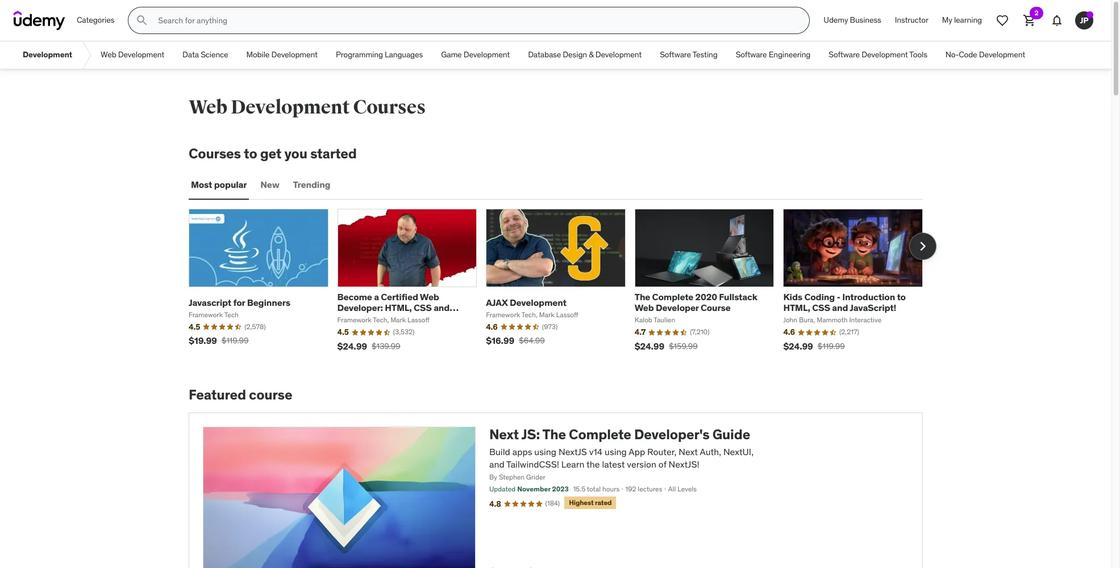 Task type: locate. For each thing, give the bounding box(es) containing it.
using up tailwindcss!
[[534, 446, 557, 458]]

1 horizontal spatial using
[[605, 446, 627, 458]]

0 vertical spatial to
[[244, 145, 257, 163]]

the left developer
[[635, 292, 650, 303]]

auth,
[[700, 446, 721, 458]]

development for mobile development
[[271, 50, 318, 60]]

udemy
[[824, 15, 848, 25]]

for
[[233, 297, 245, 308]]

course
[[701, 302, 731, 314]]

0 horizontal spatial to
[[244, 145, 257, 163]]

to inside the kids coding - introduction to html, css and javascript!
[[897, 292, 906, 303]]

you have alerts image
[[1087, 11, 1094, 18]]

css right "a"
[[414, 302, 432, 314]]

0 horizontal spatial using
[[534, 446, 557, 458]]

1 vertical spatial courses
[[189, 145, 241, 163]]

0 horizontal spatial the
[[542, 426, 566, 444]]

software left engineering
[[736, 50, 767, 60]]

development right code
[[979, 50, 1025, 60]]

languages
[[385, 50, 423, 60]]

html, right "a"
[[385, 302, 412, 314]]

instructor
[[895, 15, 929, 25]]

2 css from the left
[[812, 302, 830, 314]]

web development courses
[[189, 95, 426, 119]]

&
[[589, 50, 594, 60]]

1 css from the left
[[414, 302, 432, 314]]

using up latest
[[605, 446, 627, 458]]

science
[[201, 50, 228, 60]]

software development tools
[[829, 50, 927, 60]]

no-
[[946, 50, 959, 60]]

css
[[414, 302, 432, 314], [812, 302, 830, 314]]

certified
[[381, 292, 418, 303]]

software
[[660, 50, 691, 60], [736, 50, 767, 60], [829, 50, 860, 60]]

0 horizontal spatial courses
[[189, 145, 241, 163]]

development down udemy image
[[23, 50, 72, 60]]

new
[[261, 179, 279, 191]]

complete inside the complete 2020 fullstack web developer course
[[652, 292, 694, 303]]

arrow pointing to subcategory menu links image
[[81, 41, 92, 69]]

app
[[629, 446, 645, 458]]

the
[[635, 292, 650, 303], [542, 426, 566, 444]]

software down udemy business link
[[829, 50, 860, 60]]

and inside the kids coding - introduction to html, css and javascript!
[[832, 302, 848, 314]]

and inside become a certified web developer: html, css and javascript
[[434, 302, 450, 314]]

all levels
[[668, 485, 697, 494]]

mobile development
[[246, 50, 318, 60]]

1 horizontal spatial to
[[897, 292, 906, 303]]

development for ajax development
[[510, 297, 567, 308]]

development right &
[[596, 50, 642, 60]]

next up nextjs!
[[679, 446, 698, 458]]

1 html, from the left
[[385, 302, 412, 314]]

1 horizontal spatial next
[[679, 446, 698, 458]]

0 horizontal spatial complete
[[569, 426, 631, 444]]

html, left - on the bottom right of the page
[[783, 302, 810, 314]]

css left - on the bottom right of the page
[[812, 302, 830, 314]]

0 horizontal spatial software
[[660, 50, 691, 60]]

software for software development tools
[[829, 50, 860, 60]]

1 horizontal spatial css
[[812, 302, 830, 314]]

to right javascript!
[[897, 292, 906, 303]]

courses
[[353, 95, 426, 119], [189, 145, 241, 163]]

the right js:
[[542, 426, 566, 444]]

development right 'game'
[[464, 50, 510, 60]]

database
[[528, 50, 561, 60]]

grider
[[526, 474, 546, 482]]

udemy business
[[824, 15, 881, 25]]

2 horizontal spatial and
[[832, 302, 848, 314]]

software engineering link
[[727, 41, 820, 69]]

to
[[244, 145, 257, 163], [897, 292, 906, 303]]

js:
[[521, 426, 540, 444]]

2 using from the left
[[605, 446, 627, 458]]

november
[[517, 485, 551, 494]]

development right mobile
[[271, 50, 318, 60]]

software for software testing
[[660, 50, 691, 60]]

1 horizontal spatial html,
[[783, 302, 810, 314]]

software left the 'testing'
[[660, 50, 691, 60]]

html, for coding
[[783, 302, 810, 314]]

nextui,
[[723, 446, 754, 458]]

javascript
[[189, 297, 231, 308]]

1 vertical spatial the
[[542, 426, 566, 444]]

-
[[837, 292, 841, 303]]

beginners
[[247, 297, 290, 308]]

1 horizontal spatial complete
[[652, 292, 694, 303]]

2 horizontal spatial software
[[829, 50, 860, 60]]

development inside carousel element
[[510, 297, 567, 308]]

1 vertical spatial complete
[[569, 426, 631, 444]]

css inside become a certified web developer: html, css and javascript
[[414, 302, 432, 314]]

courses up most popular
[[189, 145, 241, 163]]

development for web development courses
[[231, 95, 350, 119]]

apps
[[512, 446, 532, 458]]

guide
[[713, 426, 750, 444]]

2020
[[695, 292, 717, 303]]

trending
[[293, 179, 330, 191]]

0 vertical spatial the
[[635, 292, 650, 303]]

web development
[[101, 50, 164, 60]]

1 horizontal spatial software
[[736, 50, 767, 60]]

testing
[[693, 50, 718, 60]]

html, inside the kids coding - introduction to html, css and javascript!
[[783, 302, 810, 314]]

complete up v14
[[569, 426, 631, 444]]

and inside next js: the complete developer's guide build apps using nextjs v14 using app router, next auth, nextui, and tailwindcss! learn the latest version of nextjs! by stephen grider
[[489, 459, 505, 471]]

software for software engineering
[[736, 50, 767, 60]]

courses down programming languages link
[[353, 95, 426, 119]]

software engineering
[[736, 50, 811, 60]]

html, inside become a certified web developer: html, css and javascript
[[385, 302, 412, 314]]

0 vertical spatial complete
[[652, 292, 694, 303]]

1 horizontal spatial the
[[635, 292, 650, 303]]

development down submit search "image"
[[118, 50, 164, 60]]

design
[[563, 50, 587, 60]]

2 software from the left
[[736, 50, 767, 60]]

the
[[587, 459, 600, 471]]

complete left 2020
[[652, 292, 694, 303]]

1 vertical spatial to
[[897, 292, 906, 303]]

to left get
[[244, 145, 257, 163]]

complete
[[652, 292, 694, 303], [569, 426, 631, 444]]

no-code development link
[[937, 41, 1035, 69]]

lectures
[[638, 485, 662, 494]]

1 horizontal spatial and
[[489, 459, 505, 471]]

no-code development
[[946, 50, 1025, 60]]

1 software from the left
[[660, 50, 691, 60]]

coding
[[804, 292, 835, 303]]

development left tools
[[862, 50, 908, 60]]

started
[[310, 145, 357, 163]]

data
[[183, 50, 199, 60]]

0 horizontal spatial html,
[[385, 302, 412, 314]]

highest
[[569, 499, 594, 507]]

developer
[[656, 302, 699, 314]]

0 horizontal spatial next
[[489, 426, 519, 444]]

learning
[[954, 15, 982, 25]]

the complete 2020 fullstack web developer course link
[[635, 292, 758, 314]]

web inside the complete 2020 fullstack web developer course
[[635, 302, 654, 314]]

jp
[[1080, 15, 1089, 25]]

engineering
[[769, 50, 811, 60]]

my learning
[[942, 15, 982, 25]]

new button
[[258, 172, 282, 199]]

udemy image
[[14, 11, 65, 30]]

0 horizontal spatial and
[[434, 302, 450, 314]]

0 horizontal spatial css
[[414, 302, 432, 314]]

of
[[659, 459, 667, 471]]

categories
[[77, 15, 114, 25]]

featured
[[189, 386, 246, 404]]

next up build at the left bottom of the page
[[489, 426, 519, 444]]

development for software development tools
[[862, 50, 908, 60]]

css inside the kids coding - introduction to html, css and javascript!
[[812, 302, 830, 314]]

tools
[[910, 50, 927, 60]]

3 software from the left
[[829, 50, 860, 60]]

introduction
[[842, 292, 895, 303]]

courses to get you started
[[189, 145, 357, 163]]

2 html, from the left
[[783, 302, 810, 314]]

development up you
[[231, 95, 350, 119]]

development right ajax
[[510, 297, 567, 308]]

total
[[587, 485, 601, 494]]

programming languages
[[336, 50, 423, 60]]

next
[[489, 426, 519, 444], [679, 446, 698, 458]]

web left developer
[[635, 302, 654, 314]]

web
[[101, 50, 116, 60], [189, 95, 227, 119], [420, 292, 439, 303], [635, 302, 654, 314]]

web right certified
[[420, 292, 439, 303]]

become a certified web developer: html, css and javascript link
[[337, 292, 459, 325]]

game
[[441, 50, 462, 60]]

0 vertical spatial next
[[489, 426, 519, 444]]

0 vertical spatial courses
[[353, 95, 426, 119]]



Task type: describe. For each thing, give the bounding box(es) containing it.
most popular button
[[189, 172, 249, 199]]

ajax development link
[[486, 297, 567, 308]]

developer's
[[634, 426, 710, 444]]

192 lectures
[[625, 485, 662, 494]]

ajax development
[[486, 297, 567, 308]]

next image
[[914, 238, 932, 256]]

code
[[959, 50, 977, 60]]

development for web development
[[118, 50, 164, 60]]

mobile development link
[[237, 41, 327, 69]]

1 using from the left
[[534, 446, 557, 458]]

become
[[337, 292, 372, 303]]

web down 'data science' link
[[189, 95, 227, 119]]

jp link
[[1071, 7, 1098, 34]]

wishlist image
[[996, 14, 1009, 27]]

tailwindcss!
[[506, 459, 559, 471]]

and for introduction
[[832, 302, 848, 314]]

become a certified web developer: html, css and javascript
[[337, 292, 450, 325]]

submit search image
[[135, 14, 149, 27]]

highest rated
[[569, 499, 612, 507]]

updated
[[489, 485, 516, 494]]

development link
[[14, 41, 81, 69]]

router,
[[647, 446, 677, 458]]

development for game development
[[464, 50, 510, 60]]

html, for a
[[385, 302, 412, 314]]

javascript for beginners link
[[189, 297, 290, 308]]

javascript for beginners
[[189, 297, 290, 308]]

a
[[374, 292, 379, 303]]

css for certified
[[414, 302, 432, 314]]

popular
[[214, 179, 247, 191]]

udemy business link
[[817, 7, 888, 34]]

shopping cart with 2 items image
[[1023, 14, 1037, 27]]

you
[[284, 145, 307, 163]]

notifications image
[[1050, 14, 1064, 27]]

the inside the complete 2020 fullstack web developer course
[[635, 292, 650, 303]]

database design & development
[[528, 50, 642, 60]]

css for -
[[812, 302, 830, 314]]

software testing
[[660, 50, 718, 60]]

database design & development link
[[519, 41, 651, 69]]

software testing link
[[651, 41, 727, 69]]

build
[[489, 446, 510, 458]]

the inside next js: the complete developer's guide build apps using nextjs v14 using app router, next auth, nextui, and tailwindcss! learn the latest version of nextjs! by stephen grider
[[542, 426, 566, 444]]

developer:
[[337, 302, 383, 314]]

1 horizontal spatial courses
[[353, 95, 426, 119]]

stephen
[[499, 474, 525, 482]]

hours
[[602, 485, 620, 494]]

game development
[[441, 50, 510, 60]]

(184)
[[545, 500, 560, 508]]

trending button
[[291, 172, 333, 199]]

and for web
[[434, 302, 450, 314]]

web inside become a certified web developer: html, css and javascript
[[420, 292, 439, 303]]

fullstack
[[719, 292, 758, 303]]

nextjs
[[559, 446, 587, 458]]

kids coding - introduction to html, css and javascript!
[[783, 292, 906, 314]]

game development link
[[432, 41, 519, 69]]

programming
[[336, 50, 383, 60]]

web right the arrow pointing to subcategory menu links 'icon'
[[101, 50, 116, 60]]

v14
[[589, 446, 603, 458]]

data science
[[183, 50, 228, 60]]

2
[[1035, 9, 1039, 17]]

Search for anything text field
[[156, 11, 796, 30]]

learn
[[561, 459, 585, 471]]

rated
[[595, 499, 612, 507]]

featured course
[[189, 386, 292, 404]]

categories button
[[70, 7, 121, 34]]

course
[[249, 386, 292, 404]]

15.5
[[573, 485, 585, 494]]

ajax
[[486, 297, 508, 308]]

updated november 2023
[[489, 485, 569, 494]]

by
[[489, 474, 497, 482]]

2 link
[[1016, 7, 1044, 34]]

the complete 2020 fullstack web developer course
[[635, 292, 758, 314]]

business
[[850, 15, 881, 25]]

4.8
[[489, 499, 501, 510]]

levels
[[678, 485, 697, 494]]

version
[[627, 459, 656, 471]]

my learning link
[[935, 7, 989, 34]]

latest
[[602, 459, 625, 471]]

carousel element
[[189, 209, 937, 360]]

software development tools link
[[820, 41, 937, 69]]

complete inside next js: the complete developer's guide build apps using nextjs v14 using app router, next auth, nextui, and tailwindcss! learn the latest version of nextjs! by stephen grider
[[569, 426, 631, 444]]

1 vertical spatial next
[[679, 446, 698, 458]]

kids
[[783, 292, 803, 303]]

data science link
[[173, 41, 237, 69]]

instructor link
[[888, 7, 935, 34]]

192
[[625, 485, 636, 494]]

kids coding - introduction to html, css and javascript! link
[[783, 292, 906, 314]]

get
[[260, 145, 282, 163]]

javascript
[[337, 313, 381, 325]]

my
[[942, 15, 952, 25]]

all
[[668, 485, 676, 494]]

next js: the complete developer's guide build apps using nextjs v14 using app router, next auth, nextui, and tailwindcss! learn the latest version of nextjs! by stephen grider
[[489, 426, 754, 482]]



Task type: vqa. For each thing, say whether or not it's contained in the screenshot.
Programming Languages in the left top of the page
yes



